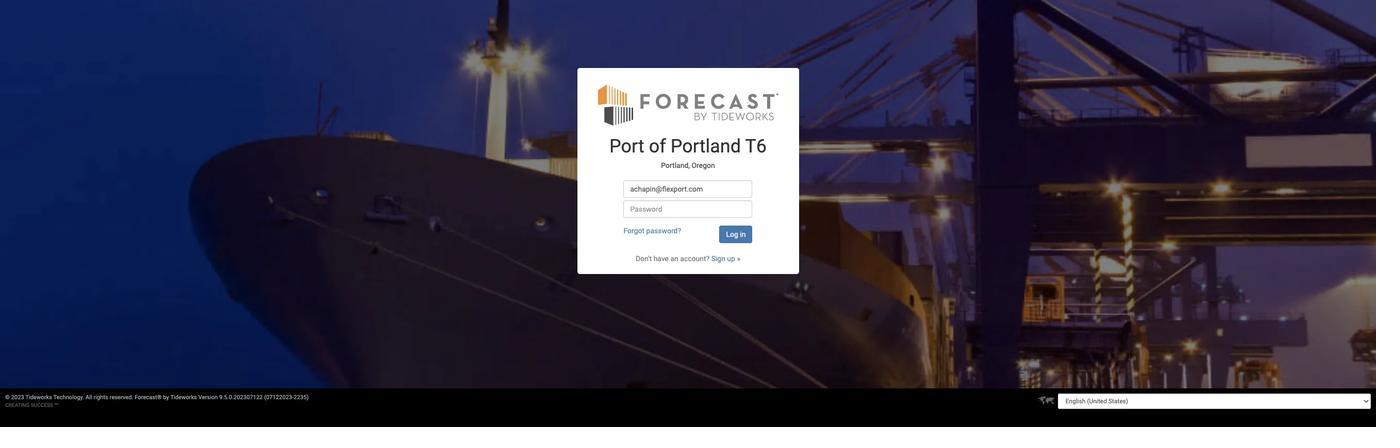 Task type: locate. For each thing, give the bounding box(es) containing it.
tideworks
[[25, 394, 52, 401], [170, 394, 197, 401]]

oregon
[[692, 161, 715, 170]]

0 horizontal spatial tideworks
[[25, 394, 52, 401]]

of
[[649, 135, 666, 157]]

℠
[[54, 403, 58, 408]]

rights
[[94, 394, 108, 401]]

forgot password? log in
[[624, 227, 746, 239]]

2023
[[11, 394, 24, 401]]

2235)
[[294, 394, 309, 401]]

»
[[737, 254, 740, 263]]

all
[[86, 394, 92, 401]]

©
[[5, 394, 10, 401]]

port of portland t6 portland, oregon
[[609, 135, 767, 170]]

portland,
[[661, 161, 690, 170]]

up
[[727, 254, 735, 263]]

success
[[31, 403, 53, 408]]

Password password field
[[624, 200, 753, 218]]

tideworks right by
[[170, 394, 197, 401]]

tideworks up success
[[25, 394, 52, 401]]

1 horizontal spatial tideworks
[[170, 394, 197, 401]]

reserved.
[[110, 394, 133, 401]]

Email or username text field
[[624, 180, 753, 198]]

1 tideworks from the left
[[25, 394, 52, 401]]

port
[[609, 135, 644, 157]]



Task type: describe. For each thing, give the bounding box(es) containing it.
technology.
[[53, 394, 84, 401]]

log
[[726, 230, 738, 239]]

forecast® by tideworks image
[[598, 83, 778, 126]]

password?
[[646, 227, 681, 235]]

2 tideworks from the left
[[170, 394, 197, 401]]

creating
[[5, 403, 30, 408]]

have
[[654, 254, 669, 263]]

forgot
[[624, 227, 645, 235]]

by
[[163, 394, 169, 401]]

t6
[[745, 135, 767, 157]]

an
[[671, 254, 678, 263]]

portland
[[671, 135, 741, 157]]

don't have an account? sign up »
[[636, 254, 740, 263]]

in
[[740, 230, 746, 239]]

sign up » link
[[711, 254, 740, 263]]

sign
[[711, 254, 725, 263]]

don't
[[636, 254, 652, 263]]

9.5.0.202307122
[[219, 394, 263, 401]]

© 2023 tideworks technology. all rights reserved. forecast® by tideworks version 9.5.0.202307122 (07122023-2235) creating success ℠
[[5, 394, 309, 408]]

forecast®
[[135, 394, 162, 401]]

account?
[[680, 254, 710, 263]]

(07122023-
[[264, 394, 294, 401]]

log in button
[[720, 226, 753, 243]]

version
[[198, 394, 218, 401]]

forgot password? link
[[624, 227, 681, 235]]



Task type: vqa. For each thing, say whether or not it's contained in the screenshot.
Port
yes



